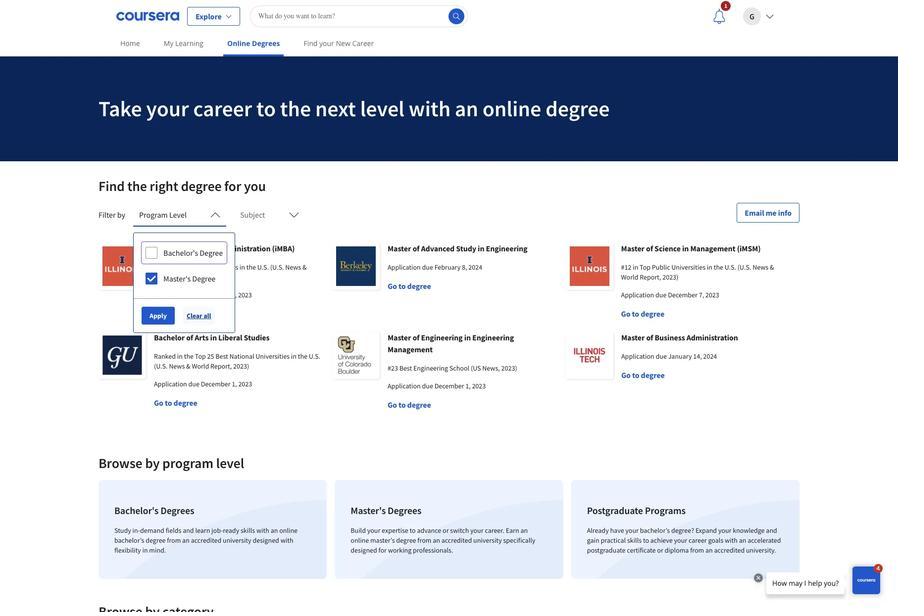Task type: describe. For each thing, give the bounding box(es) containing it.
application for master of engineering in engineering management
[[388, 382, 421, 391]]

master's
[[371, 536, 395, 545]]

degree inside study in-demand fields and learn job-ready skills with an online bachelor's degree from an accredited university designed with flexibility in mind.
[[146, 536, 166, 545]]

clear
[[187, 312, 202, 320]]

your right the 'take' at the left top of page
[[146, 95, 189, 122]]

accredited for master's degrees
[[442, 536, 472, 545]]

all
[[204, 312, 211, 320]]

bachelor of arts in liberal studies
[[154, 333, 270, 343]]

application due december 1, 2023 for arts
[[154, 380, 252, 389]]

gain
[[587, 536, 600, 545]]

1 horizontal spatial management
[[691, 244, 736, 254]]

browse
[[99, 455, 143, 473]]

bachelor's for bachelor's degrees
[[114, 505, 159, 517]]

clear all button
[[183, 307, 215, 325]]

apply
[[150, 312, 167, 320]]

go to degree for master of engineering in engineering management
[[388, 400, 431, 410]]

new
[[336, 39, 351, 48]]

public for business
[[185, 263, 203, 272]]

university of california, berkeley image
[[332, 243, 380, 290]]

top for science
[[640, 263, 651, 272]]

degrees for online degrees
[[252, 39, 280, 48]]

me
[[766, 208, 777, 218]]

demand
[[140, 527, 164, 535]]

(u.s. for management
[[738, 263, 752, 272]]

home
[[120, 39, 140, 48]]

school
[[450, 364, 470, 373]]

find for find the right degree for you
[[99, 177, 125, 195]]

(u.s. for (imba)
[[270, 263, 284, 272]]

master of engineering in engineering management
[[388, 333, 514, 355]]

due left february
[[422, 263, 433, 272]]

studies
[[244, 333, 270, 343]]

public for science
[[652, 263, 670, 272]]

in inside master of engineering in engineering management
[[464, 333, 471, 343]]

liberal
[[218, 333, 242, 343]]

and inside already have your bachelor's degree? expand your knowledge and gain practical skills to achieve your career goals with an accelerated postgraduate certificate or diploma from an accredited university.
[[766, 527, 778, 535]]

certificate
[[627, 546, 656, 555]]

and inside study in-demand fields and learn job-ready skills with an online bachelor's degree from an accredited university designed with flexibility in mind.
[[183, 527, 194, 535]]

february
[[435, 263, 461, 272]]

info
[[779, 208, 792, 218]]

find your new career link
[[300, 32, 378, 54]]

8,
[[462, 263, 467, 272]]

ranked in the top 25 best national universities in the u.s. (u.s. news & world report, 2023)
[[154, 352, 321, 371]]

mind.
[[149, 546, 166, 555]]

university of illinois at urbana-champaign image for master of business administration (imba)
[[99, 243, 146, 290]]

best inside the "ranked in the top 25 best national universities in the u.s. (u.s. news & world report, 2023)"
[[216, 352, 228, 361]]

university for bachelor's degrees
[[223, 536, 251, 545]]

program level
[[139, 210, 187, 220]]

degrees for bachelor's degrees
[[161, 505, 194, 517]]

postgraduate
[[587, 505, 643, 517]]

1, for liberal
[[232, 380, 237, 389]]

& for master of business administration (imba)
[[303, 263, 307, 272]]

0 horizontal spatial level
[[216, 455, 244, 473]]

of for bachelor of arts in liberal studies
[[186, 333, 193, 343]]

master for master of science in management (imsm)
[[621, 244, 645, 254]]

1 button
[[704, 0, 736, 32]]

my learning link
[[160, 32, 208, 54]]

bachelor's inside already have your bachelor's degree? expand your knowledge and gain practical skills to achieve your career goals with an accelerated postgraduate certificate or diploma from an accredited university.
[[640, 527, 670, 535]]

master of business administration
[[622, 333, 739, 343]]

of for master of business administration
[[647, 333, 654, 343]]

go for master of business administration (imba)
[[154, 309, 163, 319]]

diploma
[[665, 546, 689, 555]]

build your expertise to advance or switch your career. earn an online master's degree from an accredited university specifically designed for working professionals.
[[351, 527, 536, 555]]

due for master of business administration (imba)
[[188, 291, 199, 300]]

online for master's degrees
[[351, 536, 369, 545]]

university for master's degrees
[[474, 536, 502, 545]]

learning
[[175, 39, 204, 48]]

u.s. for (imba)
[[257, 263, 269, 272]]

#23 best engineering school (us news, 2023)
[[388, 364, 517, 373]]

career
[[352, 39, 374, 48]]

filter by
[[99, 210, 125, 220]]

january
[[669, 352, 692, 361]]

of for master of engineering in engineering management
[[413, 333, 420, 343]]

master for master of business administration (imba)
[[154, 244, 177, 254]]

news for master of business administration (imba)
[[285, 263, 301, 272]]

#12 for master of science in management (imsm)
[[621, 263, 632, 272]]

u.s. inside the "ranked in the top 25 best national universities in the u.s. (u.s. news & world report, 2023)"
[[309, 352, 321, 361]]

career.
[[485, 527, 505, 535]]

my
[[164, 39, 174, 48]]

due for master of engineering in engineering management
[[422, 382, 433, 391]]

2 horizontal spatial online
[[483, 95, 542, 122]]

flexibility
[[114, 546, 141, 555]]

advanced
[[421, 244, 455, 254]]

report, for business
[[172, 273, 194, 282]]

master's degrees
[[351, 505, 422, 517]]

administration for master of business administration
[[687, 333, 739, 343]]

home link
[[116, 32, 144, 54]]

find for find your new career
[[304, 39, 318, 48]]

master for master of business administration
[[622, 333, 645, 343]]

25
[[207, 352, 214, 361]]

1 horizontal spatial study
[[456, 244, 477, 254]]

national
[[230, 352, 254, 361]]

1, for engineering
[[466, 382, 471, 391]]

postgraduate programs
[[587, 505, 686, 517]]

world inside the "ranked in the top 25 best national universities in the u.s. (u.s. news & world report, 2023)"
[[192, 362, 209, 371]]

business for degree
[[655, 333, 685, 343]]

accredited for bachelor's degrees
[[191, 536, 222, 545]]

application due january 14, 2024
[[622, 352, 717, 361]]

in inside study in-demand fields and learn job-ready skills with an online bachelor's degree from an accredited university designed with flexibility in mind.
[[142, 546, 148, 555]]

bachelor's degrees
[[114, 505, 194, 517]]

browse by program level
[[99, 455, 244, 473]]

master's for master's degree
[[163, 274, 191, 284]]

ready
[[223, 527, 239, 535]]

ranked
[[154, 352, 176, 361]]

take
[[99, 95, 142, 122]]

bachelor's for bachelor's degree
[[163, 248, 198, 258]]

december for business
[[201, 291, 230, 300]]

next
[[315, 95, 356, 122]]

have
[[611, 527, 624, 535]]

0 vertical spatial career
[[193, 95, 252, 122]]

filter
[[99, 210, 116, 220]]

go to degree for master of business administration (imba)
[[154, 309, 197, 319]]

arts
[[195, 333, 209, 343]]

options list list box
[[134, 233, 235, 299]]

news inside the "ranked in the top 25 best national universities in the u.s. (u.s. news & world report, 2023)"
[[169, 362, 185, 371]]

application for master of science in management (imsm)
[[621, 291, 654, 300]]

from for bachelor's degrees
[[167, 536, 181, 545]]

degree?
[[672, 527, 695, 535]]

already have your bachelor's degree? expand your knowledge and gain practical skills to achieve your career goals with an accelerated postgraduate certificate or diploma from an accredited university.
[[587, 527, 781, 555]]

from inside already have your bachelor's degree? expand your knowledge and gain practical skills to achieve your career goals with an accelerated postgraduate certificate or diploma from an accredited university.
[[691, 546, 704, 555]]

application due december 7, 2023 for science
[[621, 291, 720, 300]]

go to degree for master of science in management (imsm)
[[621, 309, 665, 319]]

advance
[[417, 527, 442, 535]]

1 horizontal spatial best
[[400, 364, 412, 373]]

fields
[[166, 527, 181, 535]]

from for master's degrees
[[418, 536, 432, 545]]

news,
[[483, 364, 500, 373]]

2023 for engineering
[[472, 382, 486, 391]]

#12 in top public universities in the u.s. (u.s. news & world report, 2023) for administration
[[154, 263, 307, 282]]

to inside already have your bachelor's degree? expand your knowledge and gain practical skills to achieve your career goals with an accelerated postgraduate certificate or diploma from an accredited university.
[[643, 536, 649, 545]]

of for master of advanced study in engineering
[[413, 244, 420, 254]]

2023) down "science"
[[663, 273, 679, 282]]

already
[[587, 527, 609, 535]]

for inside build your expertise to advance or switch your career. earn an online master's degree from an accredited university specifically designed for working professionals.
[[379, 546, 387, 555]]

expand
[[696, 527, 717, 535]]

master of advanced study in engineering
[[388, 244, 528, 254]]

actions toolbar
[[134, 299, 235, 333]]

2023) right news,
[[502, 364, 517, 373]]

degree inside build your expertise to advance or switch your career. earn an online master's degree from an accredited university specifically designed for working professionals.
[[396, 536, 416, 545]]

online for bachelor's degrees
[[279, 527, 298, 535]]

switch
[[450, 527, 469, 535]]

top for business
[[172, 263, 183, 272]]

study in-demand fields and learn job-ready skills with an online bachelor's degree from an accredited university designed with flexibility in mind.
[[114, 527, 298, 555]]

job-
[[212, 527, 223, 535]]

#23
[[388, 364, 398, 373]]

& for master of science in management (imsm)
[[770, 263, 774, 272]]

14,
[[694, 352, 702, 361]]

(u.s. inside the "ranked in the top 25 best national universities in the u.s. (u.s. news & world report, 2023)"
[[154, 362, 168, 371]]

georgetown university image
[[99, 332, 146, 379]]

universities for in
[[672, 263, 706, 272]]

skills inside already have your bachelor's degree? expand your knowledge and gain practical skills to achieve your career goals with an accelerated postgraduate certificate or diploma from an accredited university.
[[628, 536, 642, 545]]

(us
[[471, 364, 481, 373]]

programs
[[645, 505, 686, 517]]

#12 in top public universities in the u.s. (u.s. news & world report, 2023) for in
[[621, 263, 774, 282]]

you
[[244, 177, 266, 195]]

application for master of business administration (imba)
[[154, 291, 187, 300]]



Task type: vqa. For each thing, say whether or not it's contained in the screenshot.


Task type: locate. For each thing, give the bounding box(es) containing it.
0 vertical spatial bachelor's
[[163, 248, 198, 258]]

2 university of illinois at urbana-champaign image from the left
[[566, 243, 614, 290]]

from inside build your expertise to advance or switch your career. earn an online master's degree from an accredited university specifically designed for working professionals.
[[418, 536, 432, 545]]

1 vertical spatial designed
[[351, 546, 377, 555]]

1 horizontal spatial business
[[655, 333, 685, 343]]

7, for administration
[[232, 291, 237, 300]]

0 vertical spatial level
[[360, 95, 405, 122]]

to inside build your expertise to advance or switch your career. earn an online master's degree from an accredited university specifically designed for working professionals.
[[410, 527, 416, 535]]

1 horizontal spatial #12 in top public universities in the u.s. (u.s. news & world report, 2023)
[[621, 263, 774, 282]]

build
[[351, 527, 366, 535]]

skills inside study in-demand fields and learn job-ready skills with an online bachelor's degree from an accredited university designed with flexibility in mind.
[[241, 527, 255, 535]]

1 horizontal spatial online
[[351, 536, 369, 545]]

1 university from the left
[[223, 536, 251, 545]]

master for master of engineering in engineering management
[[388, 333, 411, 343]]

of left arts
[[186, 333, 193, 343]]

2024 right 8,
[[469, 263, 483, 272]]

due down arts
[[188, 380, 200, 389]]

accredited inside already have your bachelor's degree? expand your knowledge and gain practical skills to achieve your career goals with an accelerated postgraduate certificate or diploma from an accredited university.
[[715, 546, 745, 555]]

& inside the "ranked in the top 25 best national universities in the u.s. (u.s. news & world report, 2023)"
[[186, 362, 191, 371]]

or inside already have your bachelor's degree? expand your knowledge and gain practical skills to achieve your career goals with an accelerated postgraduate certificate or diploma from an accredited university.
[[657, 546, 664, 555]]

1 horizontal spatial public
[[652, 263, 670, 272]]

bachelor
[[154, 333, 185, 343]]

university inside build your expertise to advance or switch your career. earn an online master's degree from an accredited university specifically designed for working professionals.
[[474, 536, 502, 545]]

degree up 'master's degree'
[[200, 248, 223, 258]]

online inside study in-demand fields and learn job-ready skills with an online bachelor's degree from an accredited university designed with flexibility in mind.
[[279, 527, 298, 535]]

business for december
[[187, 244, 218, 254]]

professionals.
[[413, 546, 453, 555]]

of up 'master's degree'
[[179, 244, 186, 254]]

2 #12 from the left
[[621, 263, 632, 272]]

0 horizontal spatial application due december 7, 2023
[[154, 291, 252, 300]]

2023
[[238, 291, 252, 300], [706, 291, 720, 300], [238, 380, 252, 389], [472, 382, 486, 391]]

1 vertical spatial business
[[655, 333, 685, 343]]

bachelor's up flexibility
[[114, 536, 144, 545]]

1 horizontal spatial by
[[145, 455, 160, 473]]

designed inside study in-demand fields and learn job-ready skills with an online bachelor's degree from an accredited university designed with flexibility in mind.
[[253, 536, 279, 545]]

0 horizontal spatial 7,
[[232, 291, 237, 300]]

2024
[[469, 263, 483, 272], [704, 352, 717, 361]]

news
[[285, 263, 301, 272], [753, 263, 769, 272], [169, 362, 185, 371]]

your up goals
[[719, 527, 732, 535]]

list
[[95, 477, 804, 584]]

university of illinois at urbana-champaign image for master of science in management (imsm)
[[566, 243, 614, 290]]

2024 for study
[[469, 263, 483, 272]]

universities inside the "ranked in the top 25 best national universities in the u.s. (u.s. news & world report, 2023)"
[[256, 352, 290, 361]]

application due december 1, 2023 down 25
[[154, 380, 252, 389]]

my learning
[[164, 39, 204, 48]]

1 university of illinois at urbana-champaign image from the left
[[99, 243, 146, 290]]

1 vertical spatial study
[[114, 527, 131, 535]]

2024 for administration
[[704, 352, 717, 361]]

1 horizontal spatial designed
[[351, 546, 377, 555]]

(u.s. down ranked
[[154, 362, 168, 371]]

designed
[[253, 536, 279, 545], [351, 546, 377, 555]]

best right #23
[[400, 364, 412, 373]]

management inside master of engineering in engineering management
[[388, 345, 433, 355]]

2 horizontal spatial u.s.
[[725, 263, 737, 272]]

degrees up fields
[[161, 505, 194, 517]]

0 vertical spatial 2024
[[469, 263, 483, 272]]

due left january
[[656, 352, 667, 361]]

go for master of science in management (imsm)
[[621, 309, 631, 319]]

accredited down goals
[[715, 546, 745, 555]]

list containing bachelor's degrees
[[95, 477, 804, 584]]

university down ready
[[223, 536, 251, 545]]

0 horizontal spatial or
[[443, 527, 449, 535]]

due for bachelor of arts in liberal studies
[[188, 380, 200, 389]]

application due december 7, 2023 up master of business administration
[[621, 291, 720, 300]]

december down #23 best engineering school (us news, 2023)
[[435, 382, 464, 391]]

1 vertical spatial online
[[279, 527, 298, 535]]

expertise
[[382, 527, 409, 535]]

bachelor's inside study in-demand fields and learn job-ready skills with an online bachelor's degree from an accredited university designed with flexibility in mind.
[[114, 536, 144, 545]]

0 horizontal spatial from
[[167, 536, 181, 545]]

master's down 'bachelor's degree'
[[163, 274, 191, 284]]

master inside master of engineering in engineering management
[[388, 333, 411, 343]]

2023) inside the "ranked in the top 25 best national universities in the u.s. (u.s. news & world report, 2023)"
[[233, 362, 249, 371]]

university.
[[746, 546, 776, 555]]

7,
[[232, 291, 237, 300], [699, 291, 704, 300]]

accredited
[[191, 536, 222, 545], [442, 536, 472, 545], [715, 546, 745, 555]]

1 horizontal spatial accredited
[[442, 536, 472, 545]]

universities
[[204, 263, 238, 272], [672, 263, 706, 272], [256, 352, 290, 361]]

0 horizontal spatial world
[[154, 273, 171, 282]]

(u.s. down (imba)
[[270, 263, 284, 272]]

to
[[257, 95, 276, 122], [399, 281, 406, 291], [165, 309, 172, 319], [632, 309, 640, 319], [633, 371, 640, 380], [165, 398, 172, 408], [399, 400, 406, 410], [410, 527, 416, 535], [643, 536, 649, 545]]

by for filter
[[117, 210, 125, 220]]

1 horizontal spatial master's
[[351, 505, 386, 517]]

by for browse
[[145, 455, 160, 473]]

december for arts
[[201, 380, 231, 389]]

1 horizontal spatial from
[[418, 536, 432, 545]]

0 vertical spatial designed
[[253, 536, 279, 545]]

email me info button
[[737, 203, 800, 223]]

with inside already have your bachelor's degree? expand your knowledge and gain practical skills to achieve your career goals with an accelerated postgraduate certificate or diploma from an accredited university.
[[725, 536, 738, 545]]

by right filter on the left top
[[117, 210, 125, 220]]

universities down master of science in management (imsm)
[[672, 263, 706, 272]]

1 vertical spatial 2024
[[704, 352, 717, 361]]

2024 right 14,
[[704, 352, 717, 361]]

1 #12 from the left
[[154, 263, 164, 272]]

1 horizontal spatial u.s.
[[309, 352, 321, 361]]

0 horizontal spatial #12 in top public universities in the u.s. (u.s. news & world report, 2023)
[[154, 263, 307, 282]]

master up #23
[[388, 333, 411, 343]]

0 horizontal spatial university of illinois at urbana-champaign image
[[99, 243, 146, 290]]

online
[[483, 95, 542, 122], [279, 527, 298, 535], [351, 536, 369, 545]]

2023 for liberal
[[238, 380, 252, 389]]

master's for master's degrees
[[351, 505, 386, 517]]

online degrees
[[227, 39, 280, 48]]

degree for master's degree
[[192, 274, 216, 284]]

program
[[162, 455, 213, 473]]

due
[[422, 263, 433, 272], [188, 291, 199, 300], [656, 291, 667, 300], [656, 352, 667, 361], [188, 380, 200, 389], [422, 382, 433, 391]]

0 horizontal spatial skills
[[241, 527, 255, 535]]

university
[[223, 536, 251, 545], [474, 536, 502, 545]]

2023 for (imba)
[[238, 291, 252, 300]]

0 vertical spatial business
[[187, 244, 218, 254]]

0 horizontal spatial best
[[216, 352, 228, 361]]

1 horizontal spatial 2024
[[704, 352, 717, 361]]

level right program
[[216, 455, 244, 473]]

universities for administration
[[204, 263, 238, 272]]

university inside study in-demand fields and learn job-ready skills with an online bachelor's degree from an accredited university designed with flexibility in mind.
[[223, 536, 251, 545]]

0 vertical spatial degree
[[200, 248, 223, 258]]

1 vertical spatial level
[[216, 455, 244, 473]]

accredited inside study in-demand fields and learn job-ready skills with an online bachelor's degree from an accredited university designed with flexibility in mind.
[[191, 536, 222, 545]]

in
[[478, 244, 485, 254], [683, 244, 689, 254], [166, 263, 171, 272], [240, 263, 245, 272], [633, 263, 639, 272], [707, 263, 713, 272], [210, 333, 217, 343], [464, 333, 471, 343], [177, 352, 183, 361], [291, 352, 297, 361], [142, 546, 148, 555]]

0 horizontal spatial report,
[[172, 273, 194, 282]]

1, down the "ranked in the top 25 best national universities in the u.s. (u.s. news & world report, 2023)" on the left bottom of page
[[232, 380, 237, 389]]

management left (imsm)
[[691, 244, 736, 254]]

2023 for management
[[706, 291, 720, 300]]

1 and from the left
[[183, 527, 194, 535]]

1 application due december 7, 2023 from the left
[[154, 291, 252, 300]]

public up 'master's degree'
[[185, 263, 203, 272]]

master's up build
[[351, 505, 386, 517]]

your left new
[[320, 39, 334, 48]]

or left switch
[[443, 527, 449, 535]]

bachelor's inside options list list box
[[163, 248, 198, 258]]

1, down school
[[466, 382, 471, 391]]

due down 'master's degree'
[[188, 291, 199, 300]]

1 vertical spatial management
[[388, 345, 433, 355]]

and
[[183, 527, 194, 535], [766, 527, 778, 535]]

from right diploma
[[691, 546, 704, 555]]

study
[[456, 244, 477, 254], [114, 527, 131, 535]]

(imba)
[[272, 244, 295, 254]]

take your career to the next level with an online degree
[[99, 95, 610, 122]]

world for master of business administration (imba)
[[154, 273, 171, 282]]

the
[[280, 95, 311, 122], [127, 177, 147, 195], [247, 263, 256, 272], [714, 263, 724, 272], [184, 352, 194, 361], [298, 352, 308, 361]]

application due december 7, 2023 down 'master's degree'
[[154, 291, 252, 300]]

and left learn
[[183, 527, 194, 535]]

accredited inside build your expertise to advance or switch your career. earn an online master's degree from an accredited university specifically designed for working professionals.
[[442, 536, 472, 545]]

of inside master of engineering in engineering management
[[413, 333, 420, 343]]

best right 25
[[216, 352, 228, 361]]

goals
[[709, 536, 724, 545]]

for down master's
[[379, 546, 387, 555]]

master of business administration (imba)
[[154, 244, 295, 254]]

7, up the liberal
[[232, 291, 237, 300]]

university of colorado boulder image
[[332, 332, 380, 379]]

news for master of science in management (imsm)
[[753, 263, 769, 272]]

engineering
[[486, 244, 528, 254], [421, 333, 463, 343], [473, 333, 514, 343], [414, 364, 448, 373]]

master of science in management (imsm)
[[621, 244, 761, 254]]

career
[[193, 95, 252, 122], [689, 536, 707, 545]]

1 public from the left
[[185, 263, 203, 272]]

and up accelerated
[[766, 527, 778, 535]]

2 #12 in top public universities in the u.s. (u.s. news & world report, 2023) from the left
[[621, 263, 774, 282]]

for
[[224, 177, 241, 195], [379, 546, 387, 555]]

postgraduate
[[587, 546, 626, 555]]

0 vertical spatial bachelor's
[[640, 527, 670, 535]]

universities down studies on the bottom of page
[[256, 352, 290, 361]]

2023) down 'bachelor's degree'
[[195, 273, 211, 282]]

email
[[745, 208, 765, 218]]

master's inside options list list box
[[163, 274, 191, 284]]

1 horizontal spatial bachelor's
[[163, 248, 198, 258]]

1 horizontal spatial or
[[657, 546, 664, 555]]

2 horizontal spatial universities
[[672, 263, 706, 272]]

illinois tech image
[[566, 332, 614, 379]]

#12 in top public universities in the u.s. (u.s. news & world report, 2023) down master of science in management (imsm)
[[621, 263, 774, 282]]

2 horizontal spatial report,
[[640, 273, 662, 282]]

1 horizontal spatial news
[[285, 263, 301, 272]]

report, down 25
[[211, 362, 232, 371]]

accredited down learn
[[191, 536, 222, 545]]

u.s. down master of business administration (imba)
[[257, 263, 269, 272]]

bachelor's inside list
[[114, 505, 159, 517]]

#12 in top public universities in the u.s. (u.s. news & world report, 2023) down master of business administration (imba)
[[154, 263, 307, 282]]

or down achieve
[[657, 546, 664, 555]]

email me info
[[745, 208, 792, 218]]

1 vertical spatial bachelor's
[[114, 536, 144, 545]]

1 vertical spatial for
[[379, 546, 387, 555]]

go for master of engineering in engineering management
[[388, 400, 397, 410]]

master left "advanced"
[[388, 244, 411, 254]]

of up application due january 14, 2024 at the right bottom
[[647, 333, 654, 343]]

study up 8,
[[456, 244, 477, 254]]

administration up 14,
[[687, 333, 739, 343]]

master
[[154, 244, 177, 254], [388, 244, 411, 254], [621, 244, 645, 254], [388, 333, 411, 343], [622, 333, 645, 343]]

of for master of science in management (imsm)
[[646, 244, 653, 254]]

1 vertical spatial by
[[145, 455, 160, 473]]

u.s. for management
[[725, 263, 737, 272]]

december for science
[[668, 291, 698, 300]]

top inside the "ranked in the top 25 best national universities in the u.s. (u.s. news & world report, 2023)"
[[195, 352, 206, 361]]

1 horizontal spatial career
[[689, 536, 707, 545]]

1 horizontal spatial level
[[360, 95, 405, 122]]

from down fields
[[167, 536, 181, 545]]

apply button
[[142, 307, 175, 325]]

career inside already have your bachelor's degree? expand your knowledge and gain practical skills to achieve your career goals with an accelerated postgraduate certificate or diploma from an accredited university.
[[689, 536, 707, 545]]

0 vertical spatial or
[[443, 527, 449, 535]]

0 vertical spatial skills
[[241, 527, 255, 535]]

0 horizontal spatial degrees
[[161, 505, 194, 517]]

0 horizontal spatial designed
[[253, 536, 279, 545]]

bachelor's up achieve
[[640, 527, 670, 535]]

u.s.
[[257, 263, 269, 272], [725, 263, 737, 272], [309, 352, 321, 361]]

from
[[167, 536, 181, 545], [418, 536, 432, 545], [691, 546, 704, 555]]

#12 for master of business administration (imba)
[[154, 263, 164, 272]]

online inside build your expertise to advance or switch your career. earn an online master's degree from an accredited university specifically designed for working professionals.
[[351, 536, 369, 545]]

1 horizontal spatial top
[[195, 352, 206, 361]]

2 horizontal spatial &
[[770, 263, 774, 272]]

0 vertical spatial by
[[117, 210, 125, 220]]

business up application due january 14, 2024 at the right bottom
[[655, 333, 685, 343]]

0 vertical spatial online
[[483, 95, 542, 122]]

university of illinois at urbana-champaign image
[[99, 243, 146, 290], [566, 243, 614, 290]]

of up #23 best engineering school (us news, 2023)
[[413, 333, 420, 343]]

december up master of business administration
[[668, 291, 698, 300]]

0 horizontal spatial business
[[187, 244, 218, 254]]

None search field
[[250, 5, 468, 27]]

degree for bachelor's degree
[[200, 248, 223, 258]]

u.s. down master of science in management (imsm)
[[725, 263, 737, 272]]

skills up certificate
[[628, 536, 642, 545]]

1 horizontal spatial for
[[379, 546, 387, 555]]

0 horizontal spatial top
[[172, 263, 183, 272]]

online
[[227, 39, 250, 48]]

master's degree
[[163, 274, 216, 284]]

degrees for master's degrees
[[388, 505, 422, 517]]

0 horizontal spatial bachelor's
[[114, 536, 144, 545]]

master down program level
[[154, 244, 177, 254]]

from down advance
[[418, 536, 432, 545]]

achieve
[[651, 536, 673, 545]]

0 horizontal spatial administration
[[219, 244, 271, 254]]

december
[[201, 291, 230, 300], [668, 291, 698, 300], [201, 380, 231, 389], [435, 382, 464, 391]]

0 horizontal spatial and
[[183, 527, 194, 535]]

0 horizontal spatial bachelor's
[[114, 505, 159, 517]]

7, for in
[[699, 291, 704, 300]]

(u.s. down (imsm)
[[738, 263, 752, 272]]

0 vertical spatial for
[[224, 177, 241, 195]]

your right switch
[[471, 527, 484, 535]]

1 vertical spatial master's
[[351, 505, 386, 517]]

degree down 'bachelor's degree'
[[192, 274, 216, 284]]

0 horizontal spatial public
[[185, 263, 203, 272]]

find up filter by
[[99, 177, 125, 195]]

accelerated
[[748, 536, 781, 545]]

master's inside list
[[351, 505, 386, 517]]

bachelor's degree
[[163, 248, 223, 258]]

1 horizontal spatial degrees
[[252, 39, 280, 48]]

designed inside build your expertise to advance or switch your career. earn an online master's degree from an accredited university specifically designed for working professionals.
[[351, 546, 377, 555]]

2 and from the left
[[766, 527, 778, 535]]

1 horizontal spatial world
[[192, 362, 209, 371]]

from inside study in-demand fields and learn job-ready skills with an online bachelor's degree from an accredited university designed with flexibility in mind.
[[167, 536, 181, 545]]

2 public from the left
[[652, 263, 670, 272]]

1
[[725, 2, 728, 9]]

0 vertical spatial best
[[216, 352, 228, 361]]

online degrees link
[[223, 32, 284, 56]]

bachelor's up 'master's degree'
[[163, 248, 198, 258]]

management up #23
[[388, 345, 433, 355]]

learn
[[195, 527, 210, 535]]

#12
[[154, 263, 164, 272], [621, 263, 632, 272]]

business up 'master's degree'
[[187, 244, 218, 254]]

2023)
[[195, 273, 211, 282], [663, 273, 679, 282], [233, 362, 249, 371], [502, 364, 517, 373]]

report, down "science"
[[640, 273, 662, 282]]

0 vertical spatial master's
[[163, 274, 191, 284]]

degrees up "expertise"
[[388, 505, 422, 517]]

master left "science"
[[621, 244, 645, 254]]

working
[[388, 546, 412, 555]]

0 horizontal spatial accredited
[[191, 536, 222, 545]]

0 horizontal spatial #12
[[154, 263, 164, 272]]

due for master of science in management (imsm)
[[656, 291, 667, 300]]

degrees
[[252, 39, 280, 48], [161, 505, 194, 517], [388, 505, 422, 517]]

0 horizontal spatial management
[[388, 345, 433, 355]]

application for bachelor of arts in liberal studies
[[154, 380, 187, 389]]

go for bachelor of arts in liberal studies
[[154, 398, 163, 408]]

u.s. left the university of colorado boulder 'image'
[[309, 352, 321, 361]]

of for master of business administration (imba)
[[179, 244, 186, 254]]

1 vertical spatial find
[[99, 177, 125, 195]]

0 horizontal spatial online
[[279, 527, 298, 535]]

report, for science
[[640, 273, 662, 282]]

2 vertical spatial online
[[351, 536, 369, 545]]

1 horizontal spatial 7,
[[699, 291, 704, 300]]

world for master of science in management (imsm)
[[621, 273, 639, 282]]

december for engineering
[[435, 382, 464, 391]]

0 horizontal spatial (u.s.
[[154, 362, 168, 371]]

2 horizontal spatial world
[[621, 273, 639, 282]]

report, inside the "ranked in the top 25 best national universities in the u.s. (u.s. news & world report, 2023)"
[[211, 362, 232, 371]]

skills right ready
[[241, 527, 255, 535]]

your down degree?
[[674, 536, 688, 545]]

universities down master of business administration (imba)
[[204, 263, 238, 272]]

master up application due january 14, 2024 at the right bottom
[[622, 333, 645, 343]]

program
[[139, 210, 168, 220]]

0 horizontal spatial by
[[117, 210, 125, 220]]

1 horizontal spatial administration
[[687, 333, 739, 343]]

news down ranked
[[169, 362, 185, 371]]

find the right degree for you
[[99, 177, 266, 195]]

your up master's
[[367, 527, 381, 535]]

1 horizontal spatial and
[[766, 527, 778, 535]]

2023) down national at the bottom left of page
[[233, 362, 249, 371]]

(u.s.
[[270, 263, 284, 272], [738, 263, 752, 272], [154, 362, 168, 371]]

accredited down switch
[[442, 536, 472, 545]]

administration left (imba)
[[219, 244, 271, 254]]

news down (imsm)
[[753, 263, 769, 272]]

right
[[150, 177, 178, 195]]

best
[[216, 352, 228, 361], [400, 364, 412, 373]]

1 horizontal spatial university of illinois at urbana-champaign image
[[566, 243, 614, 290]]

your
[[320, 39, 334, 48], [146, 95, 189, 122], [367, 527, 381, 535], [471, 527, 484, 535], [626, 527, 639, 535], [719, 527, 732, 535], [674, 536, 688, 545]]

1 horizontal spatial find
[[304, 39, 318, 48]]

find left new
[[304, 39, 318, 48]]

go to degree
[[388, 281, 431, 291], [154, 309, 197, 319], [621, 309, 665, 319], [622, 371, 665, 380], [154, 398, 197, 408], [388, 400, 431, 410]]

coursera image
[[116, 8, 179, 24]]

1 horizontal spatial report,
[[211, 362, 232, 371]]

1 horizontal spatial university
[[474, 536, 502, 545]]

science
[[655, 244, 681, 254]]

university down career.
[[474, 536, 502, 545]]

1 vertical spatial best
[[400, 364, 412, 373]]

by right browse
[[145, 455, 160, 473]]

public down "science"
[[652, 263, 670, 272]]

administration for master of business administration (imba)
[[219, 244, 271, 254]]

bachelor's
[[163, 248, 198, 258], [114, 505, 159, 517]]

1 horizontal spatial 1,
[[466, 382, 471, 391]]

application
[[388, 263, 421, 272], [154, 291, 187, 300], [621, 291, 654, 300], [622, 352, 655, 361], [154, 380, 187, 389], [388, 382, 421, 391]]

news down (imba)
[[285, 263, 301, 272]]

of left "advanced"
[[413, 244, 420, 254]]

for left you
[[224, 177, 241, 195]]

#12 in top public universities in the u.s. (u.s. news & world report, 2023)
[[154, 263, 307, 282], [621, 263, 774, 282]]

2 horizontal spatial degrees
[[388, 505, 422, 517]]

0 horizontal spatial master's
[[163, 274, 191, 284]]

application due december 7, 2023 for business
[[154, 291, 252, 300]]

1 horizontal spatial &
[[303, 263, 307, 272]]

1 horizontal spatial universities
[[256, 352, 290, 361]]

of left "science"
[[646, 244, 653, 254]]

0 horizontal spatial 1,
[[232, 380, 237, 389]]

clear all
[[187, 312, 211, 320]]

your right have
[[626, 527, 639, 535]]

due up master of business administration
[[656, 291, 667, 300]]

0 horizontal spatial u.s.
[[257, 263, 269, 272]]

1 7, from the left
[[232, 291, 237, 300]]

earn
[[506, 527, 519, 535]]

0 vertical spatial find
[[304, 39, 318, 48]]

2 7, from the left
[[699, 291, 704, 300]]

(imsm)
[[737, 244, 761, 254]]

due down #23 best engineering school (us news, 2023)
[[422, 382, 433, 391]]

2 application due december 7, 2023 from the left
[[621, 291, 720, 300]]

1 vertical spatial skills
[[628, 536, 642, 545]]

go to degree for bachelor of arts in liberal studies
[[154, 398, 197, 408]]

bachelor's up in-
[[114, 505, 159, 517]]

in-
[[133, 527, 140, 535]]

december up all
[[201, 291, 230, 300]]

application due february 8, 2024
[[388, 263, 483, 272]]

7, down master of science in management (imsm)
[[699, 291, 704, 300]]

1 vertical spatial degree
[[192, 274, 216, 284]]

study left in-
[[114, 527, 131, 535]]

0 horizontal spatial for
[[224, 177, 241, 195]]

2 university from the left
[[474, 536, 502, 545]]

application due december 1, 2023 for engineering
[[388, 382, 486, 391]]

report, down 'bachelor's degree'
[[172, 273, 194, 282]]

go
[[388, 281, 397, 291], [154, 309, 163, 319], [621, 309, 631, 319], [622, 371, 631, 380], [154, 398, 163, 408], [388, 400, 397, 410]]

knowledge
[[733, 527, 765, 535]]

with
[[409, 95, 451, 122], [257, 527, 269, 535], [281, 536, 294, 545], [725, 536, 738, 545]]

master for master of advanced study in engineering
[[388, 244, 411, 254]]

specifically
[[503, 536, 536, 545]]

or inside build your expertise to advance or switch your career. earn an online master's degree from an accredited university specifically designed for working professionals.
[[443, 527, 449, 535]]

1 #12 in top public universities in the u.s. (u.s. news & world report, 2023) from the left
[[154, 263, 307, 282]]

study inside study in-demand fields and learn job-ready skills with an online bachelor's degree from an accredited university designed with flexibility in mind.
[[114, 527, 131, 535]]



